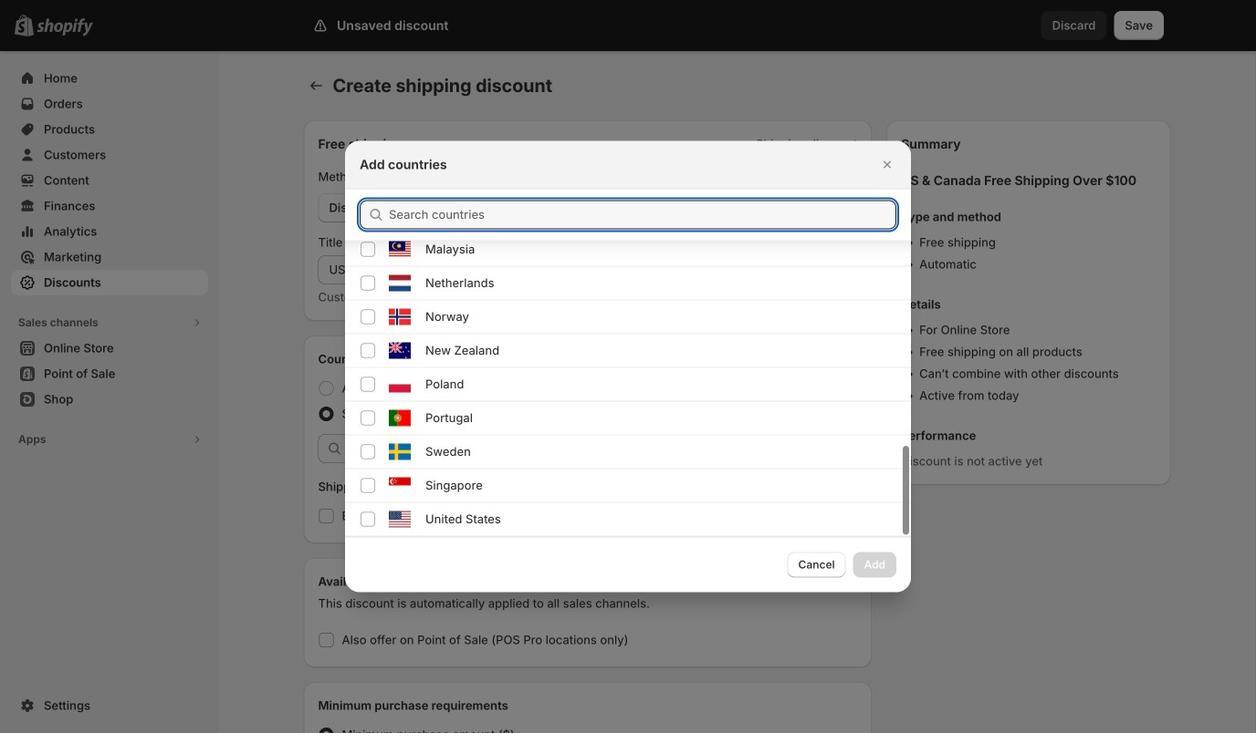 Task type: vqa. For each thing, say whether or not it's contained in the screenshot.
the see
no



Task type: locate. For each thing, give the bounding box(es) containing it.
Search countries text field
[[389, 200, 896, 230]]

dialog
[[0, 0, 1256, 593]]

shopify image
[[37, 18, 93, 36]]



